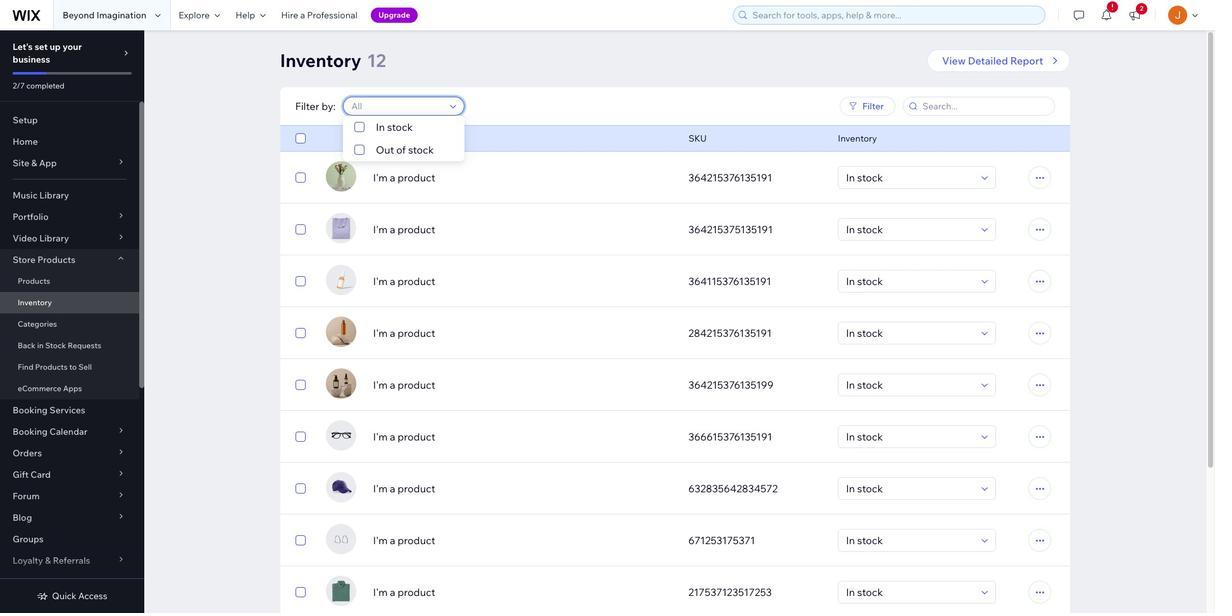 Task type: vqa. For each thing, say whether or not it's contained in the screenshot.
Fusion Trading
no



Task type: describe. For each thing, give the bounding box(es) containing it.
products link
[[0, 271, 139, 292]]

inventory 12
[[280, 49, 386, 72]]

view
[[942, 54, 966, 67]]

access
[[78, 591, 107, 602]]

store products
[[13, 254, 75, 266]]

2/7 completed
[[13, 81, 64, 91]]

report
[[1010, 54, 1043, 67]]

portfolio
[[13, 211, 49, 223]]

view detailed report
[[942, 54, 1043, 67]]

i'm for 366615376135191
[[373, 431, 388, 444]]

ecommerce apps
[[18, 384, 82, 394]]

find products to sell
[[18, 363, 92, 372]]

284215376135191
[[688, 327, 772, 340]]

professional
[[307, 9, 358, 21]]

i'm for 671253175371
[[373, 535, 388, 547]]

i'm for 364215376135191
[[373, 172, 388, 184]]

quick access
[[52, 591, 107, 602]]

2 horizontal spatial inventory
[[838, 133, 877, 144]]

gift card button
[[0, 465, 139, 486]]

point of sale link
[[0, 572, 139, 594]]

help
[[236, 9, 255, 21]]

a for 364215375135191
[[390, 223, 395, 236]]

product for 671253175371
[[398, 535, 435, 547]]

help button
[[228, 0, 274, 30]]

i'm a product button for 632835642834572
[[373, 482, 673, 497]]

i'm a product button for 364215376135191
[[373, 170, 673, 185]]

product for 364215376135191
[[398, 172, 435, 184]]

All field
[[348, 97, 446, 115]]

i'm a product button for 284215376135191
[[373, 326, 673, 341]]

gift card
[[13, 470, 51, 481]]

out
[[376, 144, 394, 156]]

services
[[50, 405, 85, 416]]

booking calendar
[[13, 427, 87, 438]]

Search... field
[[919, 97, 1050, 115]]

categories
[[18, 320, 57, 329]]

sidebar element
[[0, 30, 144, 614]]

library for music library
[[39, 190, 69, 201]]

select field for 364215376135199
[[842, 375, 977, 396]]

a for 632835642834572
[[390, 483, 395, 496]]

setup link
[[0, 109, 139, 131]]

Search for tools, apps, help & more... field
[[749, 6, 1041, 24]]

beyond imagination
[[63, 9, 146, 21]]

a for 217537123517253
[[390, 587, 395, 599]]

sale
[[47, 577, 65, 589]]

out of stock
[[376, 144, 434, 156]]

364115376135191
[[688, 275, 771, 288]]

a for 364215376135199
[[390, 379, 395, 392]]

364215375135191
[[688, 223, 773, 236]]

app
[[39, 158, 57, 169]]

in
[[37, 341, 44, 351]]

a for 364115376135191
[[390, 275, 395, 288]]

requests
[[68, 341, 101, 351]]

stock
[[45, 341, 66, 351]]

categories link
[[0, 314, 139, 335]]

name
[[373, 133, 398, 144]]

booking for booking services
[[13, 405, 48, 416]]

i'm for 284215376135191
[[373, 327, 388, 340]]

product for 364115376135191
[[398, 275, 435, 288]]

set
[[35, 41, 48, 53]]

i'm for 364215375135191
[[373, 223, 388, 236]]

groups
[[13, 534, 44, 546]]

music library link
[[0, 185, 139, 206]]

loyalty & referrals button
[[0, 551, 139, 572]]

hire a professional
[[281, 9, 358, 21]]

& for loyalty
[[45, 556, 51, 567]]

home link
[[0, 131, 139, 153]]

product for 364215376135199
[[398, 379, 435, 392]]

i'm a product button for 671253175371
[[373, 534, 673, 549]]

sku
[[688, 133, 707, 144]]

upgrade button
[[371, 8, 418, 23]]

filter for filter
[[862, 101, 884, 112]]

i'm a product button for 366615376135191
[[373, 430, 673, 445]]

find products to sell link
[[0, 357, 139, 378]]

your
[[63, 41, 82, 53]]

632835642834572
[[688, 483, 778, 496]]

hire
[[281, 9, 298, 21]]

upgrade
[[378, 10, 410, 20]]

i'm a product for 284215376135191
[[373, 327, 435, 340]]

i'm a product for 364215375135191
[[373, 223, 435, 236]]

up
[[50, 41, 61, 53]]

find
[[18, 363, 33, 372]]

364215376135191
[[688, 172, 772, 184]]

forum button
[[0, 486, 139, 508]]

stock inside out of stock option
[[408, 144, 434, 156]]

select field for 671253175371
[[842, 530, 977, 552]]

point
[[13, 577, 34, 589]]

inventory inside sidebar element
[[18, 298, 52, 308]]

product for 366615376135191
[[398, 431, 435, 444]]

product for 364215375135191
[[398, 223, 435, 236]]

i'm a product button for 364215375135191
[[373, 222, 673, 237]]

product for 217537123517253
[[398, 587, 435, 599]]

store products button
[[0, 249, 139, 271]]

select field for 366615376135191
[[842, 427, 977, 448]]

let's
[[13, 41, 33, 53]]



Task type: locate. For each thing, give the bounding box(es) containing it.
9 i'm from the top
[[373, 587, 388, 599]]

filter button
[[839, 97, 895, 116]]

5 i'm a product from the top
[[373, 379, 435, 392]]

1 horizontal spatial &
[[45, 556, 51, 567]]

i'm a product for 364215376135191
[[373, 172, 435, 184]]

& inside dropdown button
[[45, 556, 51, 567]]

7 product from the top
[[398, 483, 435, 496]]

of inside sidebar element
[[36, 577, 45, 589]]

in stock
[[376, 121, 413, 134]]

i'm for 632835642834572
[[373, 483, 388, 496]]

2 library from the top
[[39, 233, 69, 244]]

2 vertical spatial inventory
[[18, 298, 52, 308]]

product for 632835642834572
[[398, 483, 435, 496]]

select field for 364215376135191
[[842, 167, 977, 189]]

8 i'm a product button from the top
[[373, 534, 673, 549]]

a for 284215376135191
[[390, 327, 395, 340]]

quick access button
[[37, 591, 107, 602]]

stock right in
[[387, 121, 413, 134]]

home
[[13, 136, 38, 147]]

1 library from the top
[[39, 190, 69, 201]]

library inside video library popup button
[[39, 233, 69, 244]]

2 vertical spatial products
[[35, 363, 68, 372]]

of inside option
[[397, 144, 406, 156]]

1 horizontal spatial of
[[397, 144, 406, 156]]

i'm a product button for 217537123517253
[[373, 585, 673, 601]]

beyond
[[63, 9, 95, 21]]

forum
[[13, 491, 40, 502]]

setup
[[13, 115, 38, 126]]

0 horizontal spatial of
[[36, 577, 45, 589]]

5 select field from the top
[[842, 375, 977, 396]]

back
[[18, 341, 35, 351]]

2 booking from the top
[[13, 427, 48, 438]]

loyalty
[[13, 556, 43, 567]]

1 booking from the top
[[13, 405, 48, 416]]

inventory down hire a professional link
[[280, 49, 361, 72]]

4 select field from the top
[[842, 323, 977, 344]]

products up ecommerce apps
[[35, 363, 68, 372]]

0 vertical spatial &
[[31, 158, 37, 169]]

7 i'm from the top
[[373, 483, 388, 496]]

& for site
[[31, 158, 37, 169]]

of
[[397, 144, 406, 156], [36, 577, 45, 589]]

back in stock requests
[[18, 341, 101, 351]]

filter by:
[[295, 100, 336, 113]]

products for store
[[37, 254, 75, 266]]

product for 284215376135191
[[398, 327, 435, 340]]

1 vertical spatial booking
[[13, 427, 48, 438]]

1 vertical spatial products
[[18, 277, 50, 286]]

inventory up categories at the left of page
[[18, 298, 52, 308]]

1 horizontal spatial filter
[[862, 101, 884, 112]]

2 select field from the top
[[842, 219, 977, 240]]

view detailed report button
[[927, 49, 1070, 72]]

8 product from the top
[[398, 535, 435, 547]]

4 i'm a product from the top
[[373, 327, 435, 340]]

In stock checkbox
[[343, 116, 465, 139]]

i'm a product for 366615376135191
[[373, 431, 435, 444]]

366615376135191
[[688, 431, 772, 444]]

i'm for 364215376135199
[[373, 379, 388, 392]]

let's set up your business
[[13, 41, 82, 65]]

4 product from the top
[[398, 327, 435, 340]]

1 product from the top
[[398, 172, 435, 184]]

6 i'm a product button from the top
[[373, 430, 673, 445]]

5 i'm from the top
[[373, 379, 388, 392]]

products for find
[[35, 363, 68, 372]]

a for 671253175371
[[390, 535, 395, 547]]

music
[[13, 190, 37, 201]]

select field for 632835642834572
[[842, 478, 977, 500]]

gift
[[13, 470, 29, 481]]

orders button
[[0, 443, 139, 465]]

7 select field from the top
[[842, 478, 977, 500]]

None checkbox
[[295, 170, 305, 185], [295, 222, 305, 237], [295, 274, 305, 289], [295, 326, 305, 341], [295, 430, 305, 445], [295, 482, 305, 497], [295, 170, 305, 185], [295, 222, 305, 237], [295, 274, 305, 289], [295, 326, 305, 341], [295, 430, 305, 445], [295, 482, 305, 497]]

of right out
[[397, 144, 406, 156]]

9 select field from the top
[[842, 582, 977, 604]]

Out of stock checkbox
[[343, 139, 465, 161]]

6 product from the top
[[398, 431, 435, 444]]

orders
[[13, 448, 42, 459]]

i'm
[[373, 172, 388, 184], [373, 223, 388, 236], [373, 275, 388, 288], [373, 327, 388, 340], [373, 379, 388, 392], [373, 431, 388, 444], [373, 483, 388, 496], [373, 535, 388, 547], [373, 587, 388, 599]]

ecommerce
[[18, 384, 61, 394]]

library inside music library 'link'
[[39, 190, 69, 201]]

& right site
[[31, 158, 37, 169]]

hire a professional link
[[274, 0, 365, 30]]

stock down "in stock" option
[[408, 144, 434, 156]]

3 i'm a product button from the top
[[373, 274, 673, 289]]

4 i'm from the top
[[373, 327, 388, 340]]

364215376135199
[[688, 379, 773, 392]]

1 i'm a product from the top
[[373, 172, 435, 184]]

inventory link
[[0, 292, 139, 314]]

point of sale
[[13, 577, 65, 589]]

ecommerce apps link
[[0, 378, 139, 400]]

i'm a product for 364215376135199
[[373, 379, 435, 392]]

in
[[376, 121, 385, 134]]

site & app
[[13, 158, 57, 169]]

1 vertical spatial of
[[36, 577, 45, 589]]

5 i'm a product button from the top
[[373, 378, 673, 393]]

0 horizontal spatial inventory
[[18, 298, 52, 308]]

inventory down filter button
[[838, 133, 877, 144]]

0 vertical spatial inventory
[[280, 49, 361, 72]]

products
[[37, 254, 75, 266], [18, 277, 50, 286], [35, 363, 68, 372]]

products down store
[[18, 277, 50, 286]]

stock
[[387, 121, 413, 134], [408, 144, 434, 156]]

list box containing in stock
[[343, 116, 465, 161]]

products down video library popup button
[[37, 254, 75, 266]]

0 horizontal spatial filter
[[295, 100, 319, 113]]

stock inside "in stock" option
[[387, 121, 413, 134]]

to
[[69, 363, 77, 372]]

products inside popup button
[[37, 254, 75, 266]]

3 i'm a product from the top
[[373, 275, 435, 288]]

1 i'm a product button from the top
[[373, 170, 673, 185]]

i'm for 217537123517253
[[373, 587, 388, 599]]

loyalty & referrals
[[13, 556, 90, 567]]

business
[[13, 54, 50, 65]]

3 i'm from the top
[[373, 275, 388, 288]]

0 vertical spatial library
[[39, 190, 69, 201]]

calendar
[[50, 427, 87, 438]]

1 vertical spatial library
[[39, 233, 69, 244]]

8 i'm a product from the top
[[373, 535, 435, 547]]

i'm a product for 364115376135191
[[373, 275, 435, 288]]

6 select field from the top
[[842, 427, 977, 448]]

blog button
[[0, 508, 139, 529]]

booking calendar button
[[0, 421, 139, 443]]

of for out
[[397, 144, 406, 156]]

0 vertical spatial of
[[397, 144, 406, 156]]

9 i'm a product button from the top
[[373, 585, 673, 601]]

store
[[13, 254, 35, 266]]

completed
[[26, 81, 64, 91]]

of for point
[[36, 577, 45, 589]]

2 product from the top
[[398, 223, 435, 236]]

sell
[[78, 363, 92, 372]]

booking for booking calendar
[[13, 427, 48, 438]]

2/7
[[13, 81, 25, 91]]

0 vertical spatial booking
[[13, 405, 48, 416]]

a
[[300, 9, 305, 21], [390, 172, 395, 184], [390, 223, 395, 236], [390, 275, 395, 288], [390, 327, 395, 340], [390, 379, 395, 392], [390, 431, 395, 444], [390, 483, 395, 496], [390, 535, 395, 547], [390, 587, 395, 599]]

quick
[[52, 591, 76, 602]]

7 i'm a product from the top
[[373, 483, 435, 496]]

library
[[39, 190, 69, 201], [39, 233, 69, 244]]

1 vertical spatial inventory
[[838, 133, 877, 144]]

6 i'm a product from the top
[[373, 431, 435, 444]]

9 i'm a product from the top
[[373, 587, 435, 599]]

select field for 284215376135191
[[842, 323, 977, 344]]

back in stock requests link
[[0, 335, 139, 357]]

12
[[367, 49, 386, 72]]

booking down ecommerce
[[13, 405, 48, 416]]

booking services
[[13, 405, 85, 416]]

explore
[[179, 9, 210, 21]]

None checkbox
[[295, 131, 305, 146], [295, 378, 305, 393], [295, 534, 305, 549], [295, 585, 305, 601], [295, 131, 305, 146], [295, 378, 305, 393], [295, 534, 305, 549], [295, 585, 305, 601]]

inventory
[[280, 49, 361, 72], [838, 133, 877, 144], [18, 298, 52, 308]]

filter inside button
[[862, 101, 884, 112]]

0 vertical spatial stock
[[387, 121, 413, 134]]

217537123517253
[[688, 587, 772, 599]]

apps
[[63, 384, 82, 394]]

i'm a product for 671253175371
[[373, 535, 435, 547]]

&
[[31, 158, 37, 169], [45, 556, 51, 567]]

referrals
[[53, 556, 90, 567]]

2 button
[[1121, 0, 1149, 30]]

detailed
[[968, 54, 1008, 67]]

1 horizontal spatial inventory
[[280, 49, 361, 72]]

blog
[[13, 513, 32, 524]]

library for video library
[[39, 233, 69, 244]]

& inside 'dropdown button'
[[31, 158, 37, 169]]

a for 364215376135191
[[390, 172, 395, 184]]

booking inside popup button
[[13, 427, 48, 438]]

8 select field from the top
[[842, 530, 977, 552]]

of left sale
[[36, 577, 45, 589]]

i'm a product button for 364115376135191
[[373, 274, 673, 289]]

by:
[[322, 100, 336, 113]]

library up portfolio dropdown button at left
[[39, 190, 69, 201]]

video
[[13, 233, 37, 244]]

imagination
[[97, 9, 146, 21]]

1 i'm from the top
[[373, 172, 388, 184]]

3 select field from the top
[[842, 271, 977, 292]]

3 product from the top
[[398, 275, 435, 288]]

9 product from the top
[[398, 587, 435, 599]]

card
[[31, 470, 51, 481]]

booking services link
[[0, 400, 139, 421]]

portfolio button
[[0, 206, 139, 228]]

0 vertical spatial products
[[37, 254, 75, 266]]

library up the store products
[[39, 233, 69, 244]]

8 i'm from the top
[[373, 535, 388, 547]]

0 horizontal spatial &
[[31, 158, 37, 169]]

i'm for 364115376135191
[[373, 275, 388, 288]]

booking up orders
[[13, 427, 48, 438]]

product
[[398, 172, 435, 184], [398, 223, 435, 236], [398, 275, 435, 288], [398, 327, 435, 340], [398, 379, 435, 392], [398, 431, 435, 444], [398, 483, 435, 496], [398, 535, 435, 547], [398, 587, 435, 599]]

select field for 217537123517253
[[842, 582, 977, 604]]

a for 366615376135191
[[390, 431, 395, 444]]

select field for 364115376135191
[[842, 271, 977, 292]]

music library
[[13, 190, 69, 201]]

4 i'm a product button from the top
[[373, 326, 673, 341]]

1 vertical spatial stock
[[408, 144, 434, 156]]

7 i'm a product button from the top
[[373, 482, 673, 497]]

2 i'm a product from the top
[[373, 223, 435, 236]]

booking
[[13, 405, 48, 416], [13, 427, 48, 438]]

5 product from the top
[[398, 379, 435, 392]]

2 i'm a product button from the top
[[373, 222, 673, 237]]

671253175371
[[688, 535, 755, 547]]

& right loyalty
[[45, 556, 51, 567]]

6 i'm from the top
[[373, 431, 388, 444]]

1 vertical spatial &
[[45, 556, 51, 567]]

i'm a product button for 364215376135199
[[373, 378, 673, 393]]

i'm a product for 632835642834572
[[373, 483, 435, 496]]

select field for 364215375135191
[[842, 219, 977, 240]]

2 i'm from the top
[[373, 223, 388, 236]]

Select field
[[842, 167, 977, 189], [842, 219, 977, 240], [842, 271, 977, 292], [842, 323, 977, 344], [842, 375, 977, 396], [842, 427, 977, 448], [842, 478, 977, 500], [842, 530, 977, 552], [842, 582, 977, 604]]

list box
[[343, 116, 465, 161]]

1 select field from the top
[[842, 167, 977, 189]]

filter for filter by:
[[295, 100, 319, 113]]

site
[[13, 158, 29, 169]]

site & app button
[[0, 153, 139, 174]]

i'm a product for 217537123517253
[[373, 587, 435, 599]]

groups link
[[0, 529, 139, 551]]



